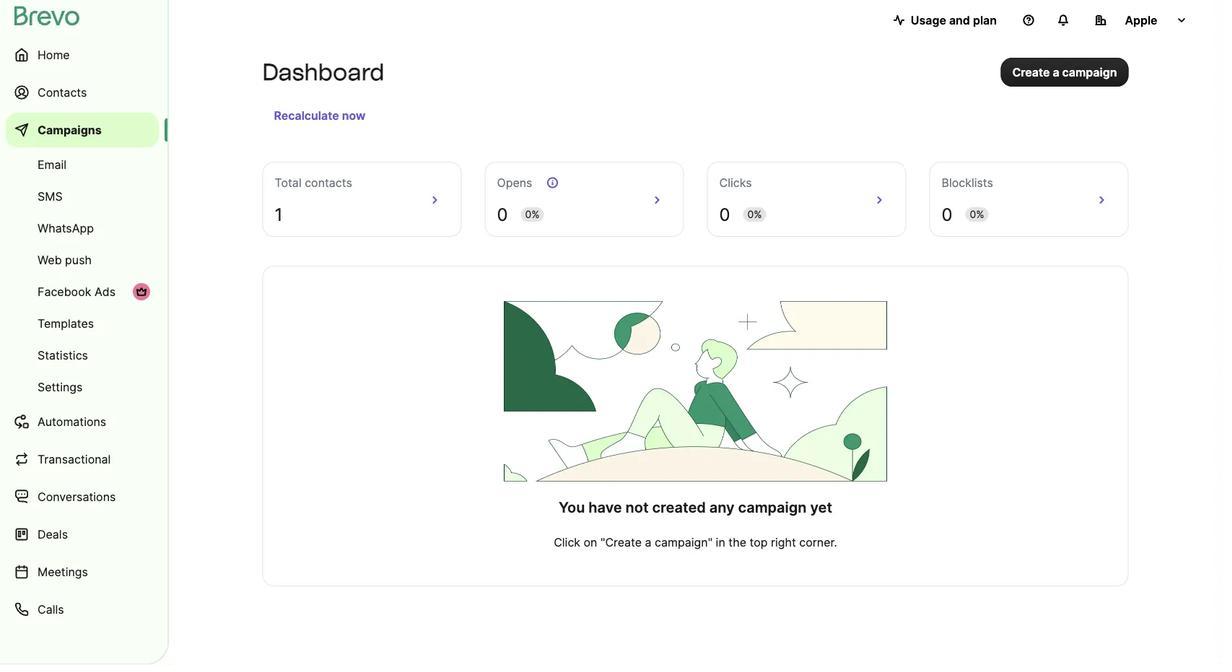 Task type: locate. For each thing, give the bounding box(es) containing it.
automations link
[[6, 404, 159, 439]]

1
[[275, 204, 283, 225]]

have
[[589, 499, 622, 516]]

0 down opens
[[497, 204, 508, 225]]

a right create
[[1053, 65, 1060, 79]]

and
[[949, 13, 970, 27]]

1 horizontal spatial campaign
[[1063, 65, 1117, 79]]

ads
[[95, 284, 116, 299]]

1 horizontal spatial 0
[[720, 204, 730, 225]]

3 0% from the left
[[970, 208, 985, 221]]

apple button
[[1084, 6, 1199, 35]]

2 0 from the left
[[720, 204, 730, 225]]

campaign up right on the right bottom of the page
[[738, 499, 807, 516]]

facebook ads
[[38, 284, 116, 299]]

facebook ads link
[[6, 277, 159, 306]]

3 0 from the left
[[942, 204, 953, 225]]

meetings
[[38, 565, 88, 579]]

0
[[497, 204, 508, 225], [720, 204, 730, 225], [942, 204, 953, 225]]

settings link
[[6, 373, 159, 401]]

right
[[771, 535, 796, 549]]

0%
[[525, 208, 540, 221], [748, 208, 762, 221], [970, 208, 985, 221]]

not
[[626, 499, 649, 516]]

settings
[[38, 380, 83, 394]]

campaign right create
[[1063, 65, 1117, 79]]

calls
[[38, 602, 64, 616]]

dashboard
[[262, 58, 384, 86]]

a right "create
[[645, 535, 652, 549]]

plan
[[973, 13, 997, 27]]

conversations
[[38, 490, 116, 504]]

0 horizontal spatial a
[[645, 535, 652, 549]]

1 vertical spatial campaign
[[738, 499, 807, 516]]

campaign"
[[655, 535, 713, 549]]

deals
[[38, 527, 68, 541]]

0 down blocklists
[[942, 204, 953, 225]]

0 horizontal spatial 0%
[[525, 208, 540, 221]]

0% down 'clicks'
[[748, 208, 762, 221]]

campaign inside "create a campaign" 'button'
[[1063, 65, 1117, 79]]

email link
[[6, 150, 159, 179]]

0% down blocklists
[[970, 208, 985, 221]]

calls link
[[6, 592, 159, 627]]

0 down 'clicks'
[[720, 204, 730, 225]]

"create
[[601, 535, 642, 549]]

0 horizontal spatial campaign
[[738, 499, 807, 516]]

corner.
[[800, 535, 837, 549]]

2 horizontal spatial 0
[[942, 204, 953, 225]]

create
[[1013, 65, 1050, 79]]

sms link
[[6, 182, 159, 211]]

on
[[584, 535, 597, 549]]

opens
[[497, 175, 533, 190]]

0 vertical spatial a
[[1053, 65, 1060, 79]]

a inside 'button'
[[1053, 65, 1060, 79]]

blocklists
[[942, 175, 993, 190]]

left___rvooi image
[[136, 286, 147, 297]]

1 0% from the left
[[525, 208, 540, 221]]

create a campaign button
[[1001, 58, 1129, 87]]

0% for blocklists
[[970, 208, 985, 221]]

0% down opens
[[525, 208, 540, 221]]

clicks
[[720, 175, 752, 190]]

automations
[[38, 414, 106, 429]]

push
[[65, 253, 92, 267]]

2 horizontal spatial 0%
[[970, 208, 985, 221]]

0 vertical spatial campaign
[[1063, 65, 1117, 79]]

conversations link
[[6, 479, 159, 514]]

0 horizontal spatial 0
[[497, 204, 508, 225]]

usage and plan button
[[882, 6, 1009, 35]]

click on "create a campaign" in the top right corner.
[[554, 535, 837, 549]]

2 0% from the left
[[748, 208, 762, 221]]

1 horizontal spatial 0%
[[748, 208, 762, 221]]

a
[[1053, 65, 1060, 79], [645, 535, 652, 549]]

campaign
[[1063, 65, 1117, 79], [738, 499, 807, 516]]

campaigns
[[38, 123, 102, 137]]

1 horizontal spatial a
[[1053, 65, 1060, 79]]

you
[[559, 499, 585, 516]]

whatsapp
[[38, 221, 94, 235]]



Task type: describe. For each thing, give the bounding box(es) containing it.
total
[[275, 175, 302, 190]]

campaigns link
[[6, 113, 159, 147]]

whatsapp link
[[6, 214, 159, 243]]

contacts link
[[6, 75, 159, 110]]

0 for clicks
[[720, 204, 730, 225]]

templates
[[38, 316, 94, 330]]

recalculate now button
[[268, 104, 371, 127]]

created
[[652, 499, 706, 516]]

home link
[[6, 38, 159, 72]]

0 for blocklists
[[942, 204, 953, 225]]

any
[[710, 499, 735, 516]]

statistics
[[38, 348, 88, 362]]

web
[[38, 253, 62, 267]]

1 vertical spatial a
[[645, 535, 652, 549]]

deals link
[[6, 517, 159, 552]]

now
[[342, 108, 366, 122]]

meetings link
[[6, 555, 159, 589]]

transactional link
[[6, 442, 159, 477]]

templates link
[[6, 309, 159, 338]]

total contacts
[[275, 175, 352, 190]]

usage
[[911, 13, 947, 27]]

click
[[554, 535, 581, 549]]

web push link
[[6, 246, 159, 274]]

sms
[[38, 189, 63, 203]]

contacts
[[305, 175, 352, 190]]

transactional
[[38, 452, 111, 466]]

1 0 from the left
[[497, 204, 508, 225]]

you have not created any campaign yet
[[559, 499, 833, 516]]

in
[[716, 535, 726, 549]]

the
[[729, 535, 747, 549]]

recalculate now
[[274, 108, 366, 122]]

0% for clicks
[[748, 208, 762, 221]]

create a campaign
[[1013, 65, 1117, 79]]

home
[[38, 48, 70, 62]]

usage and plan
[[911, 13, 997, 27]]

top
[[750, 535, 768, 549]]

apple
[[1125, 13, 1158, 27]]

statistics link
[[6, 341, 159, 370]]

facebook
[[38, 284, 91, 299]]

contacts
[[38, 85, 87, 99]]

yet
[[810, 499, 833, 516]]

web push
[[38, 253, 92, 267]]

email
[[38, 157, 66, 171]]

recalculate
[[274, 108, 339, 122]]



Task type: vqa. For each thing, say whether or not it's contained in the screenshot.
YET
yes



